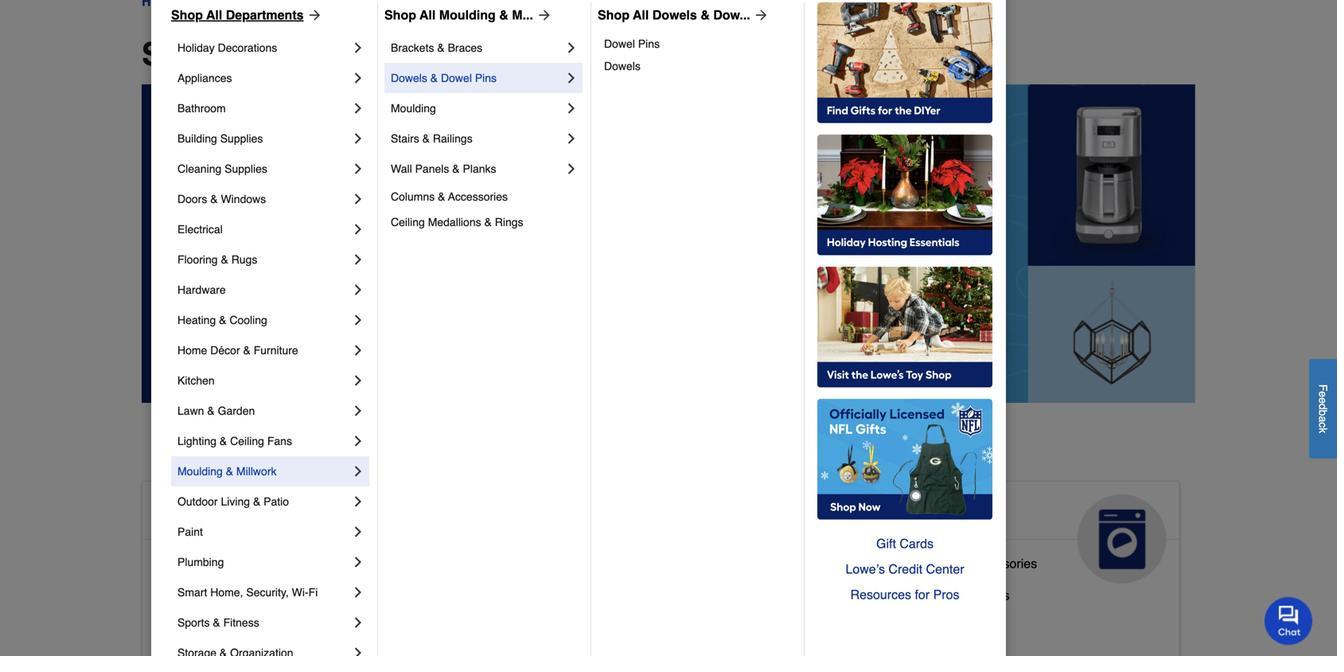 Task type: vqa. For each thing, say whether or not it's contained in the screenshot.
Gift Cards link
yes



Task type: locate. For each thing, give the bounding box(es) containing it.
3 shop from the left
[[598, 8, 630, 22]]

chevron right image for plumbing
[[350, 554, 366, 570]]

doors & windows link
[[178, 184, 350, 214]]

arrow right image for shop all moulding & m...
[[533, 7, 553, 23]]

1 vertical spatial pet
[[510, 613, 529, 628]]

pins
[[638, 37, 660, 50], [475, 72, 497, 84]]

fans
[[267, 435, 292, 447]]

1 e from the top
[[1317, 391, 1330, 397]]

supplies for building supplies
[[220, 132, 263, 145]]

chevron right image for sports & fitness
[[350, 615, 366, 631]]

shop all departments
[[171, 8, 304, 22]]

find gifts for the diyer. image
[[818, 2, 993, 123]]

e
[[1317, 391, 1330, 397], [1317, 397, 1330, 403]]

0 horizontal spatial arrow right image
[[304, 7, 323, 23]]

center
[[926, 562, 965, 576]]

0 vertical spatial supplies
[[220, 132, 263, 145]]

ceiling up millwork
[[230, 435, 264, 447]]

appliance parts & accessories
[[865, 556, 1038, 571]]

2 shop from the left
[[385, 8, 416, 22]]

accessible for accessible home
[[155, 501, 272, 526]]

accessible inside accessible home link
[[155, 501, 272, 526]]

1 vertical spatial moulding
[[391, 102, 436, 115]]

1 horizontal spatial dowels
[[604, 60, 641, 72]]

officially licensed n f l gifts. shop now. image
[[818, 399, 993, 520]]

shop all moulding & m...
[[385, 8, 533, 22]]

a
[[1317, 416, 1330, 422]]

appliances down holiday
[[178, 72, 232, 84]]

lowe's credit center
[[846, 562, 965, 576]]

sports & fitness
[[178, 616, 259, 629]]

& right décor
[[243, 344, 251, 357]]

accessible bedroom link
[[155, 584, 271, 616]]

chevron right image for outdoor living & patio
[[350, 494, 366, 510]]

all up holiday decorations
[[206, 8, 222, 22]]

lighting
[[178, 435, 217, 447]]

chevron right image for smart home, security, wi-fi
[[350, 584, 366, 600]]

chevron right image for brackets & braces
[[564, 40, 580, 56]]

0 horizontal spatial moulding
[[178, 465, 223, 478]]

accessible for accessible entry & home
[[155, 620, 216, 635]]

1 shop from the left
[[171, 8, 203, 22]]

1 vertical spatial furniture
[[631, 613, 682, 628]]

accessible inside accessible entry & home "link"
[[155, 620, 216, 635]]

3 accessible from the top
[[155, 588, 216, 603]]

all down shop all departments 'link'
[[230, 36, 270, 72]]

0 vertical spatial departments
[[226, 8, 304, 22]]

& down 'wall panels & planks'
[[438, 190, 445, 203]]

1 horizontal spatial shop
[[385, 8, 416, 22]]

chevron right image for lighting & ceiling fans
[[350, 433, 366, 449]]

dowels link
[[604, 55, 793, 77]]

0 horizontal spatial furniture
[[254, 344, 298, 357]]

2 vertical spatial supplies
[[567, 582, 616, 596]]

shop for shop all departments
[[171, 8, 203, 22]]

1 vertical spatial pins
[[475, 72, 497, 84]]

0 horizontal spatial shop
[[171, 8, 203, 22]]

accessible inside accessible bedroom link
[[155, 588, 216, 603]]

lighting & ceiling fans
[[178, 435, 292, 447]]

dowels up the "dowel pins" link at top
[[653, 8, 697, 22]]

home
[[178, 344, 207, 357], [278, 501, 340, 526], [265, 620, 299, 635]]

shop up dowel pins
[[598, 8, 630, 22]]

0 horizontal spatial pins
[[475, 72, 497, 84]]

chevron right image for kitchen
[[350, 373, 366, 389]]

paint link
[[178, 517, 350, 547]]

outdoor
[[178, 495, 218, 508]]

chevron right image for flooring & rugs
[[350, 252, 366, 268]]

1 horizontal spatial dowel
[[604, 37, 635, 50]]

accessible
[[155, 501, 272, 526], [155, 556, 216, 571], [155, 588, 216, 603], [155, 620, 216, 635]]

1 horizontal spatial appliances
[[865, 501, 984, 526]]

pins inside dowels & dowel pins link
[[475, 72, 497, 84]]

supplies for livestock supplies
[[567, 582, 616, 596]]

enjoy savings year-round. no matter what you're shopping for, find what you need at a great price. image
[[142, 84, 1196, 403]]

dowel pins link
[[604, 33, 793, 55]]

2 horizontal spatial moulding
[[439, 8, 496, 22]]

chevron right image for moulding
[[564, 100, 580, 116]]

& right entry
[[253, 620, 261, 635]]

all
[[206, 8, 222, 22], [420, 8, 436, 22], [633, 8, 649, 22], [230, 36, 270, 72]]

accessories up ceiling medallions & rings link
[[448, 190, 508, 203]]

& down accessible bedroom link
[[213, 616, 220, 629]]

&
[[499, 8, 509, 22], [701, 8, 710, 22], [437, 41, 445, 54], [431, 72, 438, 84], [423, 132, 430, 145], [452, 162, 460, 175], [438, 190, 445, 203], [210, 193, 218, 205], [484, 216, 492, 229], [221, 253, 228, 266], [219, 314, 227, 326], [243, 344, 251, 357], [207, 404, 215, 417], [220, 435, 227, 447], [226, 465, 233, 478], [253, 495, 261, 508], [591, 501, 607, 526], [958, 556, 966, 571], [923, 588, 931, 603], [619, 613, 628, 628], [213, 616, 220, 629], [253, 620, 261, 635]]

chevron right image for electrical
[[350, 221, 366, 237]]

chevron right image for moulding & millwork
[[350, 463, 366, 479]]

0 horizontal spatial dowel
[[441, 72, 472, 84]]

2 accessible from the top
[[155, 556, 216, 571]]

outdoor living & patio
[[178, 495, 289, 508]]

pet inside animal & pet care
[[613, 501, 648, 526]]

1 horizontal spatial pins
[[638, 37, 660, 50]]

d
[[1317, 403, 1330, 410]]

furniture down heating & cooling link on the left of the page
[[254, 344, 298, 357]]

pet beds, houses, & furniture
[[510, 613, 682, 628]]

furniture right houses,
[[631, 613, 682, 628]]

& left braces
[[437, 41, 445, 54]]

& right parts
[[958, 556, 966, 571]]

1 horizontal spatial pet
[[613, 501, 648, 526]]

pet
[[613, 501, 648, 526], [510, 613, 529, 628]]

building supplies
[[178, 132, 263, 145]]

supplies
[[220, 132, 263, 145], [225, 162, 267, 175], [567, 582, 616, 596]]

arrow right image
[[304, 7, 323, 23], [533, 7, 553, 23], [751, 7, 770, 23]]

m...
[[512, 8, 533, 22]]

moulding up outdoor in the bottom of the page
[[178, 465, 223, 478]]

0 horizontal spatial appliances
[[178, 72, 232, 84]]

parts
[[924, 556, 954, 571]]

dowel down shop all dowels & dow... at the top of the page
[[604, 37, 635, 50]]

e up d
[[1317, 391, 1330, 397]]

0 vertical spatial accessories
[[448, 190, 508, 203]]

decorations
[[218, 41, 277, 54]]

accessible bedroom
[[155, 588, 271, 603]]

arrow right image inside shop all dowels & dow... link
[[751, 7, 770, 23]]

e up b
[[1317, 397, 1330, 403]]

& left pros
[[923, 588, 931, 603]]

living
[[221, 495, 250, 508]]

bathroom up building
[[178, 102, 226, 115]]

3 arrow right image from the left
[[751, 7, 770, 23]]

arrow right image inside shop all departments 'link'
[[304, 7, 323, 23]]

plumbing
[[178, 556, 224, 568]]

chevron right image for appliances
[[350, 70, 366, 86]]

0 vertical spatial bathroom
[[178, 102, 226, 115]]

appliances link up chillers
[[852, 482, 1180, 584]]

garden
[[218, 404, 255, 417]]

dowels down the brackets
[[391, 72, 427, 84]]

1 horizontal spatial appliances link
[[852, 482, 1180, 584]]

dowel down braces
[[441, 72, 472, 84]]

accessible home image
[[368, 494, 457, 584]]

chevron right image for dowels & dowel pins
[[564, 70, 580, 86]]

0 vertical spatial moulding
[[439, 8, 496, 22]]

arrow right image inside the shop all moulding & m... link
[[533, 7, 553, 23]]

appliances link down decorations
[[178, 63, 350, 93]]

1 vertical spatial appliances
[[865, 501, 984, 526]]

f e e d b a c k
[[1317, 384, 1330, 433]]

1 horizontal spatial accessories
[[969, 556, 1038, 571]]

2 horizontal spatial shop
[[598, 8, 630, 22]]

resources for pros
[[851, 587, 960, 602]]

dowels down dowel pins
[[604, 60, 641, 72]]

animal & pet care image
[[723, 494, 812, 584]]

& inside animal & pet care
[[591, 501, 607, 526]]

appliances up the cards
[[865, 501, 984, 526]]

arrow right image up the "dowel pins" link at top
[[751, 7, 770, 23]]

0 vertical spatial dowel
[[604, 37, 635, 50]]

1 vertical spatial departments
[[279, 36, 473, 72]]

livestock supplies
[[510, 582, 616, 596]]

moulding for moulding
[[391, 102, 436, 115]]

1 vertical spatial supplies
[[225, 162, 267, 175]]

holiday hosting essentials. image
[[818, 135, 993, 256]]

1 vertical spatial dowel
[[441, 72, 472, 84]]

ceiling medallions & rings
[[391, 216, 524, 229]]

2 horizontal spatial dowels
[[653, 8, 697, 22]]

0 horizontal spatial dowels
[[391, 72, 427, 84]]

4 accessible from the top
[[155, 620, 216, 635]]

0 horizontal spatial ceiling
[[230, 435, 264, 447]]

patio
[[264, 495, 289, 508]]

0 vertical spatial appliances link
[[178, 63, 350, 93]]

cleaning supplies link
[[178, 154, 350, 184]]

railings
[[433, 132, 473, 145]]

shop for shop all moulding & m...
[[385, 8, 416, 22]]

dowel inside dowels & dowel pins link
[[441, 72, 472, 84]]

chevron right image for heating & cooling
[[350, 312, 366, 328]]

chevron right image for stairs & railings
[[564, 131, 580, 146]]

arrow right image up shop all departments
[[304, 7, 323, 23]]

shop all moulding & m... link
[[385, 6, 553, 25]]

columns
[[391, 190, 435, 203]]

accessories up chillers
[[969, 556, 1038, 571]]

beverage & wine chillers
[[865, 588, 1010, 603]]

2 vertical spatial home
[[265, 620, 299, 635]]

1 horizontal spatial arrow right image
[[533, 7, 553, 23]]

dowels for dowels & dowel pins
[[391, 72, 427, 84]]

all inside 'link'
[[206, 8, 222, 22]]

& right "doors"
[[210, 193, 218, 205]]

shop inside 'link'
[[171, 8, 203, 22]]

0 horizontal spatial appliances link
[[178, 63, 350, 93]]

moulding for moulding & millwork
[[178, 465, 223, 478]]

wall
[[391, 162, 412, 175]]

& left millwork
[[226, 465, 233, 478]]

moulding up braces
[[439, 8, 496, 22]]

millwork
[[236, 465, 277, 478]]

0 vertical spatial appliances
[[178, 72, 232, 84]]

lawn & garden
[[178, 404, 255, 417]]

departments for shop all departments
[[226, 8, 304, 22]]

cleaning supplies
[[178, 162, 267, 175]]

1 vertical spatial accessories
[[969, 556, 1038, 571]]

building supplies link
[[178, 123, 350, 154]]

2 arrow right image from the left
[[533, 7, 553, 23]]

ceiling down columns
[[391, 216, 425, 229]]

lawn
[[178, 404, 204, 417]]

0 horizontal spatial accessories
[[448, 190, 508, 203]]

arrow right image up brackets & braces link
[[533, 7, 553, 23]]

columns & accessories
[[391, 190, 508, 203]]

0 vertical spatial furniture
[[254, 344, 298, 357]]

pins down brackets & braces link
[[475, 72, 497, 84]]

furniture
[[254, 344, 298, 357], [631, 613, 682, 628]]

1 vertical spatial appliances link
[[852, 482, 1180, 584]]

0 vertical spatial pins
[[638, 37, 660, 50]]

resources
[[851, 587, 912, 602]]

pins down shop all dowels & dow... at the top of the page
[[638, 37, 660, 50]]

kitchen
[[178, 374, 215, 387]]

accessories
[[448, 190, 508, 203], [969, 556, 1038, 571]]

wall panels & planks
[[391, 162, 496, 175]]

departments
[[226, 8, 304, 22], [279, 36, 473, 72]]

ceiling medallions & rings link
[[391, 209, 580, 235]]

home,
[[210, 586, 243, 599]]

beverage & wine chillers link
[[865, 584, 1010, 616]]

dowels inside dowels & dowel pins link
[[391, 72, 427, 84]]

dowels inside dowels link
[[604, 60, 641, 72]]

1 accessible from the top
[[155, 501, 272, 526]]

2 vertical spatial moulding
[[178, 465, 223, 478]]

2 horizontal spatial arrow right image
[[751, 7, 770, 23]]

1 vertical spatial home
[[278, 501, 340, 526]]

pros
[[934, 587, 960, 602]]

columns & accessories link
[[391, 184, 580, 209]]

home inside accessible entry & home "link"
[[265, 620, 299, 635]]

& right animal
[[591, 501, 607, 526]]

0 vertical spatial home
[[178, 344, 207, 357]]

shop up the brackets
[[385, 8, 416, 22]]

supplies up houses,
[[567, 582, 616, 596]]

cards
[[900, 536, 934, 551]]

0 vertical spatial ceiling
[[391, 216, 425, 229]]

1 horizontal spatial moulding
[[391, 102, 436, 115]]

dowel inside the "dowel pins" link
[[604, 37, 635, 50]]

appliance parts & accessories link
[[865, 553, 1038, 584]]

& left rugs
[[221, 253, 228, 266]]

home inside accessible home link
[[278, 501, 340, 526]]

appliances link
[[178, 63, 350, 93], [852, 482, 1180, 584]]

shop all dowels & dow... link
[[598, 6, 770, 25]]

sports
[[178, 616, 210, 629]]

moulding up stairs
[[391, 102, 436, 115]]

all up dowel pins
[[633, 8, 649, 22]]

shop up holiday
[[171, 8, 203, 22]]

1 arrow right image from the left
[[304, 7, 323, 23]]

cooling
[[230, 314, 267, 326]]

bathroom up smart home, security, wi-fi
[[220, 556, 275, 571]]

accessible for accessible bathroom
[[155, 556, 216, 571]]

appliances
[[178, 72, 232, 84], [865, 501, 984, 526]]

all up brackets & braces
[[420, 8, 436, 22]]

0 horizontal spatial pet
[[510, 613, 529, 628]]

0 vertical spatial pet
[[613, 501, 648, 526]]

beds,
[[533, 613, 565, 628]]

ceiling
[[391, 216, 425, 229], [230, 435, 264, 447]]

all for dowels
[[633, 8, 649, 22]]

supplies up "windows"
[[225, 162, 267, 175]]

dowels
[[653, 8, 697, 22], [604, 60, 641, 72], [391, 72, 427, 84]]

chevron right image for home décor & furniture
[[350, 342, 366, 358]]

departments inside 'link'
[[226, 8, 304, 22]]

supplies up "cleaning supplies"
[[220, 132, 263, 145]]

chevron right image
[[564, 40, 580, 56], [350, 100, 366, 116], [564, 100, 580, 116], [564, 131, 580, 146], [564, 161, 580, 177], [350, 191, 366, 207], [350, 221, 366, 237], [350, 312, 366, 328], [350, 373, 366, 389], [350, 463, 366, 479], [350, 584, 366, 600], [350, 645, 366, 656]]

livestock supplies link
[[510, 578, 616, 610]]

chevron right image
[[350, 40, 366, 56], [350, 70, 366, 86], [564, 70, 580, 86], [350, 131, 366, 146], [350, 161, 366, 177], [350, 252, 366, 268], [350, 282, 366, 298], [350, 342, 366, 358], [350, 403, 366, 419], [350, 433, 366, 449], [350, 494, 366, 510], [350, 524, 366, 540], [350, 554, 366, 570], [350, 615, 366, 631]]



Task type: describe. For each thing, give the bounding box(es) containing it.
chevron right image for lawn & garden
[[350, 403, 366, 419]]

& left "m..."
[[499, 8, 509, 22]]

outdoor living & patio link
[[178, 486, 350, 517]]

animal & pet care
[[510, 501, 648, 552]]

shop all departments link
[[171, 6, 323, 25]]

k
[[1317, 428, 1330, 433]]

2 e from the top
[[1317, 397, 1330, 403]]

1 horizontal spatial ceiling
[[391, 216, 425, 229]]

chevron right image for holiday decorations
[[350, 40, 366, 56]]

1 horizontal spatial furniture
[[631, 613, 682, 628]]

gift
[[877, 536, 896, 551]]

lighting & ceiling fans link
[[178, 426, 350, 456]]

accessible bathroom
[[155, 556, 275, 571]]

shop all departments
[[142, 36, 473, 72]]

stairs
[[391, 132, 419, 145]]

bedroom
[[220, 588, 271, 603]]

dow...
[[714, 8, 751, 22]]

& right stairs
[[423, 132, 430, 145]]

arrow right image for shop all dowels & dow...
[[751, 7, 770, 23]]

1 vertical spatial bathroom
[[220, 556, 275, 571]]

& left the dow...
[[701, 8, 710, 22]]

wine
[[935, 588, 964, 603]]

holiday
[[178, 41, 215, 54]]

windows
[[221, 193, 266, 205]]

& right lawn
[[207, 404, 215, 417]]

cleaning
[[178, 162, 222, 175]]

doors
[[178, 193, 207, 205]]

livestock
[[510, 582, 563, 596]]

smart
[[178, 586, 207, 599]]

& right houses,
[[619, 613, 628, 628]]

gift cards link
[[818, 531, 993, 557]]

dowels & dowel pins link
[[391, 63, 564, 93]]

accessible for accessible bedroom
[[155, 588, 216, 603]]

building
[[178, 132, 217, 145]]

planks
[[463, 162, 496, 175]]

arrow right image for shop all departments
[[304, 7, 323, 23]]

flooring
[[178, 253, 218, 266]]

dowel pins
[[604, 37, 660, 50]]

security,
[[246, 586, 289, 599]]

rugs
[[231, 253, 257, 266]]

visit the lowe's toy shop. image
[[818, 267, 993, 388]]

supplies for cleaning supplies
[[225, 162, 267, 175]]

chevron right image for paint
[[350, 524, 366, 540]]

wi-
[[292, 586, 309, 599]]

& down brackets & braces
[[431, 72, 438, 84]]

smart home, security, wi-fi
[[178, 586, 318, 599]]

panels
[[415, 162, 449, 175]]

f
[[1317, 384, 1330, 391]]

plumbing link
[[178, 547, 350, 577]]

kitchen link
[[178, 365, 350, 396]]

all for moulding
[[420, 8, 436, 22]]

chevron right image for hardware
[[350, 282, 366, 298]]

braces
[[448, 41, 483, 54]]

& left rings
[[484, 216, 492, 229]]

& left planks
[[452, 162, 460, 175]]

dowels for dowels
[[604, 60, 641, 72]]

rings
[[495, 216, 524, 229]]

heating & cooling link
[[178, 305, 350, 335]]

heating & cooling
[[178, 314, 267, 326]]

& left 'patio'
[[253, 495, 261, 508]]

fitness
[[223, 616, 259, 629]]

all for departments
[[206, 8, 222, 22]]

appliances image
[[1078, 494, 1167, 584]]

& right lighting in the bottom of the page
[[220, 435, 227, 447]]

smart home, security, wi-fi link
[[178, 577, 350, 607]]

home inside home décor & furniture link
[[178, 344, 207, 357]]

sports & fitness link
[[178, 607, 350, 638]]

electrical
[[178, 223, 223, 236]]

lowe's
[[846, 562, 885, 576]]

pins inside the "dowel pins" link
[[638, 37, 660, 50]]

resources for pros link
[[818, 582, 993, 607]]

chat invite button image
[[1265, 596, 1314, 645]]

1 vertical spatial ceiling
[[230, 435, 264, 447]]

heating
[[178, 314, 216, 326]]

shop for shop all dowels & dow...
[[598, 8, 630, 22]]

brackets & braces
[[391, 41, 483, 54]]

electrical link
[[178, 214, 350, 244]]

accessible bathroom link
[[155, 553, 275, 584]]

hardware
[[178, 283, 226, 296]]

home décor & furniture link
[[178, 335, 350, 365]]

lawn & garden link
[[178, 396, 350, 426]]

appliance
[[865, 556, 921, 571]]

chevron right image for doors & windows
[[350, 191, 366, 207]]

medallions
[[428, 216, 481, 229]]

chevron right image for cleaning supplies
[[350, 161, 366, 177]]

animal & pet care link
[[497, 482, 825, 584]]

care
[[510, 526, 560, 552]]

chevron right image for building supplies
[[350, 131, 366, 146]]

chevron right image for bathroom
[[350, 100, 366, 116]]

departments for shop all departments
[[279, 36, 473, 72]]

beverage
[[865, 588, 919, 603]]

flooring & rugs
[[178, 253, 257, 266]]

& left cooling
[[219, 314, 227, 326]]

home décor & furniture
[[178, 344, 298, 357]]

bathroom link
[[178, 93, 350, 123]]

b
[[1317, 410, 1330, 416]]

accessible entry & home link
[[155, 616, 299, 648]]

chevron right image for wall panels & planks
[[564, 161, 580, 177]]

brackets
[[391, 41, 434, 54]]

accessible home
[[155, 501, 340, 526]]

moulding & millwork
[[178, 465, 277, 478]]

accessible entry & home
[[155, 620, 299, 635]]

c
[[1317, 422, 1330, 428]]

holiday decorations link
[[178, 33, 350, 63]]

doors & windows
[[178, 193, 266, 205]]

lowe's credit center link
[[818, 557, 993, 582]]

moulding link
[[391, 93, 564, 123]]

dowels inside shop all dowels & dow... link
[[653, 8, 697, 22]]



